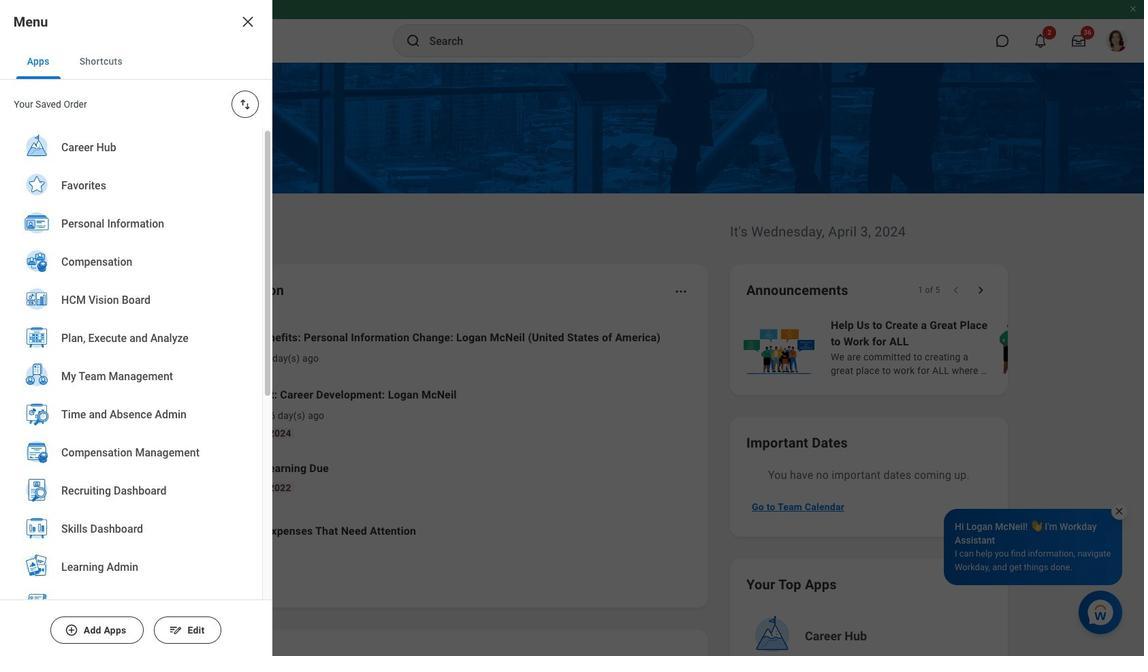 Task type: vqa. For each thing, say whether or not it's contained in the screenshot.
list within Global Navigation Dialog
yes



Task type: locate. For each thing, give the bounding box(es) containing it.
x image
[[240, 14, 256, 30], [1115, 506, 1125, 516]]

notifications large image
[[1034, 34, 1048, 48]]

2 inbox image from the top
[[172, 403, 193, 423]]

chevron right small image
[[974, 283, 988, 297]]

1 vertical spatial x image
[[1115, 506, 1125, 516]]

chevron left small image
[[950, 283, 963, 297]]

status
[[918, 285, 940, 296]]

plus circle image
[[65, 623, 78, 637]]

list
[[0, 129, 262, 656], [741, 316, 1145, 379], [153, 319, 692, 559]]

1 vertical spatial inbox image
[[172, 403, 193, 423]]

0 vertical spatial x image
[[240, 14, 256, 30]]

inbox image
[[172, 337, 193, 358], [172, 403, 193, 423]]

sort image
[[238, 97, 252, 111]]

global navigation dialog
[[0, 0, 273, 656]]

main content
[[0, 63, 1145, 656]]

1 inbox image from the top
[[172, 337, 193, 358]]

inbox large image
[[1072, 34, 1086, 48]]

tab list
[[0, 44, 273, 80]]

0 vertical spatial inbox image
[[172, 337, 193, 358]]

text edit image
[[169, 623, 182, 637]]

1 horizontal spatial x image
[[1115, 506, 1125, 516]]

search image
[[405, 33, 421, 49]]

banner
[[0, 0, 1145, 63]]



Task type: describe. For each thing, give the bounding box(es) containing it.
0 horizontal spatial x image
[[240, 14, 256, 30]]

close environment banner image
[[1130, 5, 1138, 13]]

profile logan mcneil element
[[1098, 26, 1136, 56]]

list inside global navigation dialog
[[0, 129, 262, 656]]



